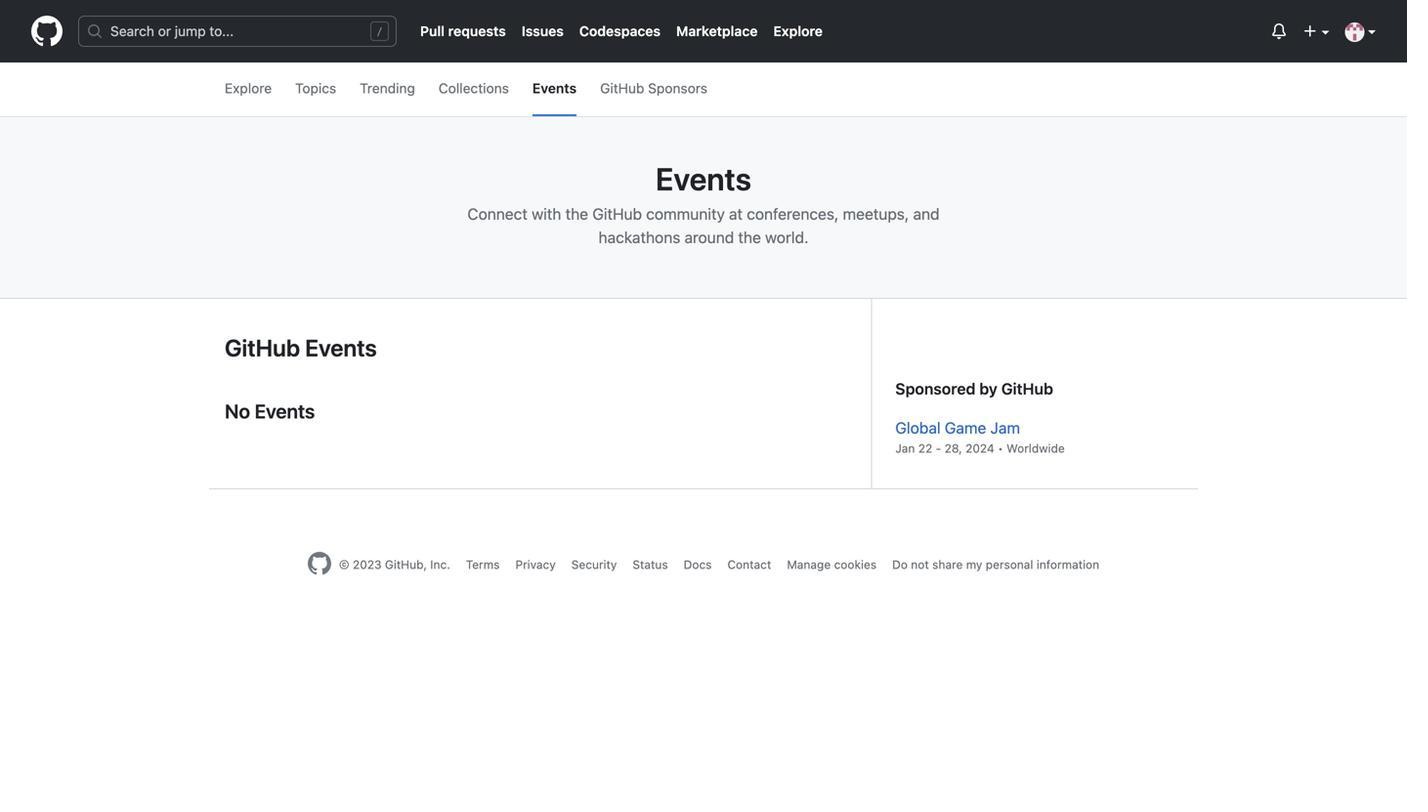 Task type: describe. For each thing, give the bounding box(es) containing it.
status
[[633, 558, 668, 572]]

jan
[[896, 442, 915, 456]]

security link
[[572, 558, 617, 572]]

explore link inside banner
[[774, 5, 823, 57]]

explore inside global element
[[774, 23, 823, 39]]

and
[[914, 205, 940, 223]]

search or jump to... button
[[79, 17, 396, 46]]

contact
[[728, 558, 772, 572]]

sponsored
[[896, 380, 976, 398]]

issues link
[[522, 5, 564, 57]]

banner containing search or jump to...
[[0, 0, 1408, 63]]

my
[[967, 558, 983, 572]]

hackathons
[[599, 228, 681, 247]]

conferences,
[[747, 205, 839, 223]]

personal
[[986, 558, 1034, 572]]

at
[[729, 205, 743, 223]]

s
[[499, 23, 506, 39]]

events down issues link at the top
[[533, 80, 577, 96]]

©
[[339, 558, 350, 572]]

cookies
[[834, 558, 877, 572]]

1 vertical spatial the
[[739, 228, 761, 247]]

marketplace link
[[677, 5, 758, 57]]

sponsors
[[648, 80, 708, 96]]

© 2023 github, inc.
[[339, 558, 450, 572]]

events right no
[[255, 400, 315, 423]]

privacy link
[[516, 558, 556, 572]]

events connect with the github community at conferences, meetups, and hackathons around the world.
[[468, 160, 940, 247]]

github sponsors
[[600, 80, 708, 96]]

or
[[158, 23, 171, 39]]

not
[[911, 558, 929, 572]]

do
[[893, 558, 908, 572]]

status link
[[633, 558, 668, 572]]

github,
[[385, 558, 427, 572]]

no events
[[225, 400, 315, 423]]

global
[[896, 419, 941, 437]]

around
[[685, 228, 734, 247]]

security
[[572, 558, 617, 572]]

game
[[945, 419, 987, 437]]

docs link
[[684, 558, 712, 572]]

collections link
[[439, 63, 509, 116]]

do not share my personal information button
[[893, 556, 1100, 574]]

•
[[998, 442, 1004, 456]]

global game jam jan 22 - 28, 2024 • worldwide
[[896, 419, 1065, 456]]

github events
[[225, 334, 377, 362]]

docs
[[684, 558, 712, 572]]

search
[[110, 23, 154, 39]]

pull
[[420, 23, 445, 39]]

meetups,
[[843, 205, 909, 223]]

1 horizontal spatial homepage image
[[308, 552, 331, 576]]

with
[[532, 205, 562, 223]]

privacy
[[516, 558, 556, 572]]

sponsored by github
[[896, 380, 1054, 398]]

manage cookies
[[787, 558, 877, 572]]

trending
[[360, 80, 415, 96]]

2024
[[966, 442, 995, 456]]

terms
[[466, 558, 500, 572]]



Task type: locate. For each thing, give the bounding box(es) containing it.
0 vertical spatial the
[[566, 205, 589, 223]]

to...
[[210, 23, 234, 39]]

1 horizontal spatial the
[[739, 228, 761, 247]]

world.
[[766, 228, 809, 247]]

1 horizontal spatial explore link
[[774, 5, 823, 57]]

0 horizontal spatial explore link
[[225, 63, 272, 116]]

the right with
[[566, 205, 589, 223]]

the down at
[[739, 228, 761, 247]]

global element
[[420, 5, 839, 57]]

jam
[[991, 419, 1021, 437]]

plus image
[[1303, 23, 1319, 39]]

explore link right marketplace link
[[774, 5, 823, 57]]

0 vertical spatial explore link
[[774, 5, 823, 57]]

explore right "marketplace" at the top of page
[[774, 23, 823, 39]]

manage cookies button
[[787, 556, 877, 574]]

github inside events connect with the github community at conferences, meetups, and hackathons around the world.
[[593, 205, 642, 223]]

homepage image left ©
[[308, 552, 331, 576]]

share
[[933, 558, 963, 572]]

events
[[533, 80, 577, 96], [656, 160, 752, 197], [305, 334, 377, 362], [255, 400, 315, 423]]

request
[[448, 23, 499, 39]]

collections
[[439, 80, 509, 96]]

github up hackathons
[[593, 205, 642, 223]]

banner
[[0, 0, 1408, 63]]

marketplace
[[677, 23, 758, 39]]

0 horizontal spatial homepage image
[[31, 16, 63, 47]]

events up community
[[656, 160, 752, 197]]

0 vertical spatial homepage image
[[31, 16, 63, 47]]

no
[[225, 400, 250, 423]]

the
[[566, 205, 589, 223], [739, 228, 761, 247]]

-
[[936, 442, 942, 456]]

0 vertical spatial explore
[[774, 23, 823, 39]]

1 vertical spatial explore
[[225, 80, 272, 96]]

github
[[600, 80, 645, 96], [593, 205, 642, 223], [225, 334, 300, 362], [1002, 380, 1054, 398]]

manage
[[787, 558, 831, 572]]

jump
[[175, 23, 206, 39]]

codespaces
[[580, 23, 661, 39]]

2023
[[353, 558, 382, 572]]

do not share my personal information
[[893, 558, 1100, 572]]

1 vertical spatial homepage image
[[308, 552, 331, 576]]

issues
[[522, 23, 564, 39]]

homepage image
[[31, 16, 63, 47], [308, 552, 331, 576]]

0 horizontal spatial the
[[566, 205, 589, 223]]

github left sponsors
[[600, 80, 645, 96]]

community
[[646, 205, 725, 223]]

worldwide
[[1007, 442, 1065, 456]]

pull request s
[[420, 23, 506, 39]]

0 horizontal spatial explore
[[225, 80, 272, 96]]

events up no events
[[305, 334, 377, 362]]

topics link
[[295, 63, 336, 116]]

trending link
[[360, 63, 415, 116]]

github sponsors link
[[600, 63, 708, 116]]

1 horizontal spatial explore
[[774, 23, 823, 39]]

topics
[[295, 80, 336, 96]]

github up no events
[[225, 334, 300, 362]]

explore link
[[774, 5, 823, 57], [225, 63, 272, 116]]

explore
[[774, 23, 823, 39], [225, 80, 272, 96]]

explore down search or jump to... button
[[225, 80, 272, 96]]

by
[[980, 380, 998, 398]]

events inside events connect with the github community at conferences, meetups, and hackathons around the world.
[[656, 160, 752, 197]]

contact link
[[728, 558, 772, 572]]

terms link
[[466, 558, 500, 572]]

information
[[1037, 558, 1100, 572]]

22
[[919, 442, 933, 456]]

search or jump to...
[[110, 23, 234, 39]]

connect
[[468, 205, 528, 223]]

inc.
[[430, 558, 450, 572]]

github right by at the right of the page
[[1002, 380, 1054, 398]]

1 vertical spatial explore link
[[225, 63, 272, 116]]

homepage image left search icon
[[31, 16, 63, 47]]

search image
[[87, 23, 103, 39]]

@stephmara image
[[1346, 22, 1365, 42]]

codespaces link
[[580, 5, 661, 57]]

global game jam link
[[896, 419, 1021, 437]]

events link
[[533, 63, 577, 116]]

28,
[[945, 442, 963, 456]]

you have no unread notifications image
[[1272, 23, 1287, 39]]

explore link down search or jump to... button
[[225, 63, 272, 116]]



Task type: vqa. For each thing, say whether or not it's contained in the screenshot.
Do
yes



